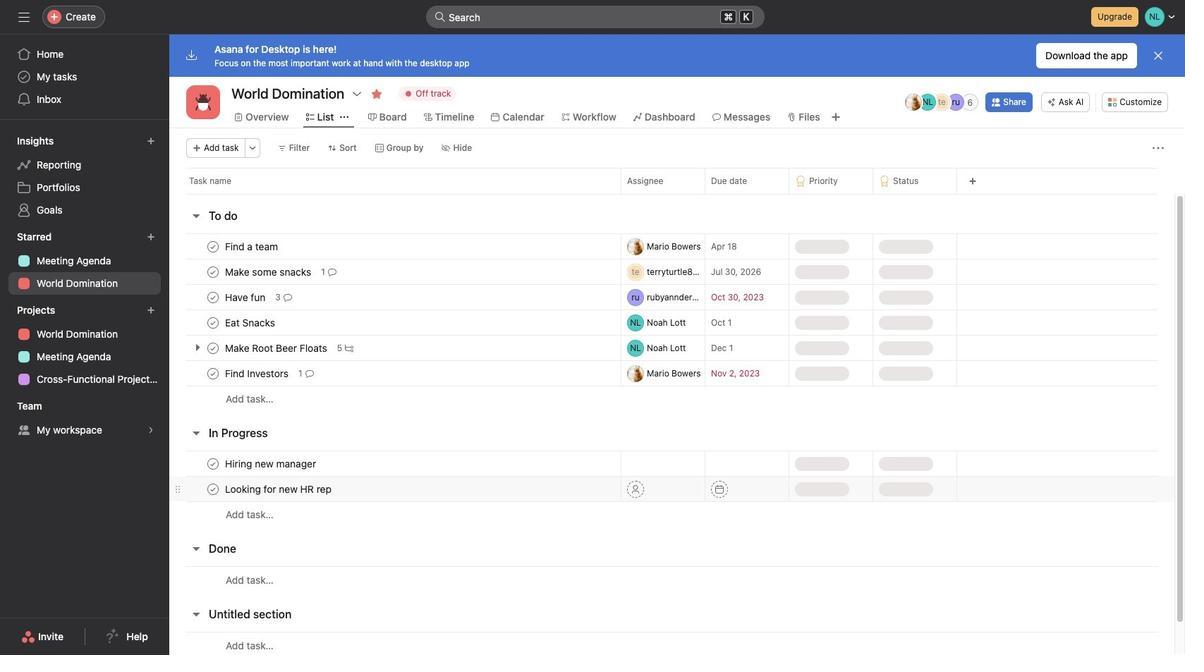 Task type: vqa. For each thing, say whether or not it's contained in the screenshot.
the Close 'Icon'
no



Task type: locate. For each thing, give the bounding box(es) containing it.
1 mark complete checkbox from the top
[[205, 238, 222, 255]]

make root beer floats cell
[[169, 335, 621, 361]]

row
[[169, 168, 1186, 194], [186, 193, 1158, 195], [169, 234, 1175, 260], [169, 259, 1175, 285], [169, 284, 1175, 311], [169, 310, 1175, 336], [169, 335, 1175, 361], [169, 361, 1175, 387], [169, 386, 1175, 412], [169, 451, 1175, 477], [169, 476, 1175, 503], [169, 502, 1175, 528], [169, 567, 1175, 594], [169, 632, 1175, 656]]

7 mark complete image from the top
[[205, 481, 222, 498]]

3 mark complete image from the top
[[205, 289, 222, 306]]

mark complete image for mark complete checkbox inside the looking for new hr rep cell
[[205, 481, 222, 498]]

task name text field inside make some snacks cell
[[222, 265, 316, 279]]

task name text field inside have fun cell
[[222, 290, 270, 305]]

mark complete checkbox for have fun cell
[[205, 289, 222, 306]]

task name text field inside find a team 'cell'
[[222, 240, 282, 254]]

3 collapse task list for this group image from the top
[[191, 543, 202, 555]]

task name text field up 1 comment image
[[222, 341, 332, 355]]

mark complete image inside looking for new hr rep cell
[[205, 481, 222, 498]]

task name text field right mark complete image
[[222, 316, 279, 330]]

task name text field for eat snacks cell
[[222, 316, 279, 330]]

2 mark complete checkbox from the top
[[205, 456, 222, 473]]

task name text field inside looking for new hr rep cell
[[222, 482, 336, 497]]

hide sidebar image
[[18, 11, 30, 23]]

5 subtasks image
[[345, 344, 354, 353]]

3 task name text field from the top
[[222, 341, 332, 355]]

1 vertical spatial mark complete checkbox
[[205, 456, 222, 473]]

new insights image
[[147, 137, 155, 145]]

mark complete checkbox inside find a team 'cell'
[[205, 238, 222, 255]]

mark complete checkbox for make some snacks cell
[[205, 264, 222, 281]]

6 mark complete image from the top
[[205, 456, 222, 473]]

tab actions image
[[340, 113, 348, 121]]

2 vertical spatial collapse task list for this group image
[[191, 543, 202, 555]]

new project or portfolio image
[[147, 306, 155, 315]]

1 mark complete image from the top
[[205, 238, 222, 255]]

eat snacks cell
[[169, 310, 621, 336]]

mark complete image for mark complete option in find a team 'cell'
[[205, 238, 222, 255]]

Task name text field
[[222, 290, 270, 305], [222, 316, 279, 330], [222, 341, 332, 355]]

5 mark complete checkbox from the top
[[205, 340, 222, 357]]

collapse task list for this group image for find a team 'cell'
[[191, 210, 202, 222]]

2 vertical spatial task name text field
[[222, 341, 332, 355]]

prominent image
[[435, 11, 446, 23]]

task name text field left 3 comments 'icon'
[[222, 290, 270, 305]]

teams element
[[0, 394, 169, 445]]

4 task name text field from the top
[[222, 457, 321, 471]]

mark complete checkbox inside have fun cell
[[205, 289, 222, 306]]

mark complete image inside find investors cell
[[205, 365, 222, 382]]

mark complete checkbox for task name text field in the looking for new hr rep cell
[[205, 481, 222, 498]]

mark complete image inside hiring new manager cell
[[205, 456, 222, 473]]

4 mark complete checkbox from the top
[[205, 314, 222, 331]]

0 vertical spatial mark complete checkbox
[[205, 365, 222, 382]]

4 mark complete image from the top
[[205, 340, 222, 357]]

5 task name text field from the top
[[222, 482, 336, 497]]

mark complete checkbox inside find investors cell
[[205, 365, 222, 382]]

3 task name text field from the top
[[222, 367, 293, 381]]

task name text field inside eat snacks cell
[[222, 316, 279, 330]]

3 mark complete checkbox from the top
[[205, 481, 222, 498]]

0 vertical spatial collapse task list for this group image
[[191, 210, 202, 222]]

have fun cell
[[169, 284, 621, 311]]

mark complete checkbox inside hiring new manager cell
[[205, 456, 222, 473]]

1 vertical spatial collapse task list for this group image
[[191, 428, 202, 439]]

2 vertical spatial mark complete checkbox
[[205, 481, 222, 498]]

2 collapse task list for this group image from the top
[[191, 428, 202, 439]]

mark complete image inside have fun cell
[[205, 289, 222, 306]]

add items to starred image
[[147, 233, 155, 241]]

mark complete image inside find a team 'cell'
[[205, 238, 222, 255]]

mark complete image for mark complete option in the make root beer floats cell
[[205, 340, 222, 357]]

1 vertical spatial task name text field
[[222, 316, 279, 330]]

find a team cell
[[169, 234, 621, 260]]

2 task name text field from the top
[[222, 265, 316, 279]]

1 task name text field from the top
[[222, 240, 282, 254]]

5 mark complete image from the top
[[205, 365, 222, 382]]

None field
[[426, 6, 765, 28]]

2 task name text field from the top
[[222, 316, 279, 330]]

expand subtask list for the task make root beer floats image
[[192, 342, 203, 354]]

1 collapse task list for this group image from the top
[[191, 210, 202, 222]]

2 mark complete image from the top
[[205, 264, 222, 281]]

1 task name text field from the top
[[222, 290, 270, 305]]

mark complete checkbox inside looking for new hr rep cell
[[205, 481, 222, 498]]

add field image
[[969, 177, 977, 186]]

0 vertical spatial task name text field
[[222, 290, 270, 305]]

collapse task list for this group image
[[191, 609, 202, 620]]

2 mark complete checkbox from the top
[[205, 264, 222, 281]]

Task name text field
[[222, 240, 282, 254], [222, 265, 316, 279], [222, 367, 293, 381], [222, 457, 321, 471], [222, 482, 336, 497]]

task name text field inside hiring new manager cell
[[222, 457, 321, 471]]

1 mark complete checkbox from the top
[[205, 365, 222, 382]]

make some snacks cell
[[169, 259, 621, 285]]

collapse task list for this group image
[[191, 210, 202, 222], [191, 428, 202, 439], [191, 543, 202, 555]]

mark complete checkbox inside make some snacks cell
[[205, 264, 222, 281]]

mark complete checkbox inside eat snacks cell
[[205, 314, 222, 331]]

mark complete image for mark complete option within have fun cell
[[205, 289, 222, 306]]

task name text field inside find investors cell
[[222, 367, 293, 381]]

more actions image
[[248, 144, 257, 152]]

Mark complete checkbox
[[205, 238, 222, 255], [205, 264, 222, 281], [205, 289, 222, 306], [205, 314, 222, 331], [205, 340, 222, 357]]

mark complete image for mark complete checkbox in the hiring new manager cell
[[205, 456, 222, 473]]

3 mark complete checkbox from the top
[[205, 289, 222, 306]]

task name text field for have fun cell
[[222, 290, 270, 305]]

Mark complete checkbox
[[205, 365, 222, 382], [205, 456, 222, 473], [205, 481, 222, 498]]

mark complete image
[[205, 238, 222, 255], [205, 264, 222, 281], [205, 289, 222, 306], [205, 340, 222, 357], [205, 365, 222, 382], [205, 456, 222, 473], [205, 481, 222, 498]]

header to do tree grid
[[169, 234, 1175, 412]]



Task type: describe. For each thing, give the bounding box(es) containing it.
mark complete image
[[205, 314, 222, 331]]

1 comment image
[[328, 268, 336, 276]]

3 comments image
[[284, 293, 292, 302]]

mark complete checkbox for find a team 'cell'
[[205, 238, 222, 255]]

mark complete image for mark complete checkbox in the find investors cell
[[205, 365, 222, 382]]

more actions image
[[1153, 143, 1165, 154]]

bug image
[[195, 94, 212, 111]]

show options image
[[352, 88, 363, 100]]

projects element
[[0, 298, 169, 394]]

task name text field inside make root beer floats cell
[[222, 341, 332, 355]]

global element
[[0, 35, 169, 119]]

Search tasks, projects, and more text field
[[426, 6, 765, 28]]

dismiss image
[[1153, 50, 1165, 61]]

find investors cell
[[169, 361, 621, 387]]

hiring new manager cell
[[169, 451, 621, 477]]

collapse task list for this group image for hiring new manager cell
[[191, 428, 202, 439]]

task name text field for find investors cell
[[222, 367, 293, 381]]

remove from starred image
[[371, 88, 383, 100]]

mark complete image for mark complete option in make some snacks cell
[[205, 264, 222, 281]]

task name text field for looking for new hr rep cell at the bottom
[[222, 482, 336, 497]]

mark complete checkbox for task name text field in find investors cell
[[205, 365, 222, 382]]

looking for new hr rep cell
[[169, 476, 621, 503]]

task name text field for make some snacks cell
[[222, 265, 316, 279]]

insights element
[[0, 128, 169, 224]]

starred element
[[0, 224, 169, 298]]

see details, my workspace image
[[147, 426, 155, 435]]

mark complete checkbox for eat snacks cell
[[205, 314, 222, 331]]

mark complete checkbox for task name text field within the hiring new manager cell
[[205, 456, 222, 473]]

task name text field for hiring new manager cell
[[222, 457, 321, 471]]

header in progress tree grid
[[169, 451, 1175, 528]]

1 comment image
[[305, 369, 314, 378]]

add tab image
[[830, 112, 842, 123]]

mark complete checkbox inside make root beer floats cell
[[205, 340, 222, 357]]

task name text field for find a team 'cell'
[[222, 240, 282, 254]]



